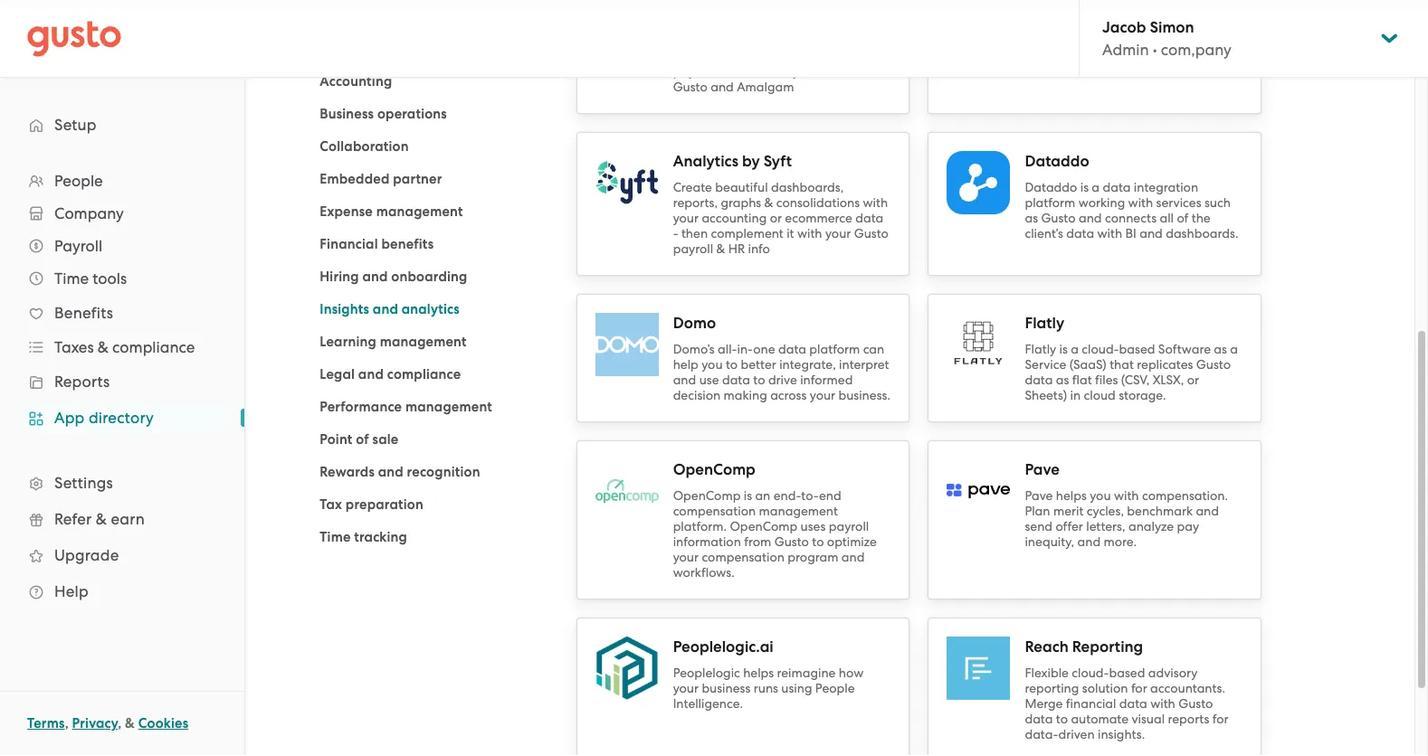 Task type: locate. For each thing, give the bounding box(es) containing it.
based
[[1119, 342, 1155, 357], [1109, 666, 1145, 681]]

tax
[[320, 497, 342, 513]]

1 horizontal spatial compliance
[[387, 367, 461, 383]]

advisory
[[1148, 666, 1198, 681]]

1 horizontal spatial you
[[1090, 489, 1111, 503]]

as inside dataddo dataddo is a data integration platform working with services such as gusto and connects all of the client's data with bi and dashboards.
[[1025, 211, 1038, 225]]

0 vertical spatial dataddo
[[1025, 152, 1089, 171]]

0 horizontal spatial helps
[[743, 666, 774, 681]]

operations
[[377, 106, 447, 122]]

1 horizontal spatial helps
[[1056, 489, 1087, 503]]

1 vertical spatial based
[[1109, 666, 1145, 681]]

plan
[[1025, 504, 1050, 519]]

privacy
[[72, 716, 118, 732]]

is inside flatly flatly is a cloud-based software as a service (saas) that replicates gusto data as flat files (csv, xlsx, or sheets) in cloud storage.
[[1059, 342, 1068, 357]]

2 vertical spatial as
[[1056, 373, 1069, 387]]

time down tax
[[320, 529, 351, 546]]

0 vertical spatial amalgam
[[673, 18, 730, 33]]

1 vertical spatial you
[[1090, 489, 1111, 503]]

cloud
[[1084, 388, 1116, 403]]

gusto up the client's
[[1041, 211, 1076, 225]]

uses inside the opencomp opencomp is an end-to-end compensation management platform. opencomp uses payroll information from gusto to optimize your compensation program and workflows.
[[800, 519, 826, 534]]

1 vertical spatial the
[[866, 64, 885, 79]]

compliance for legal and compliance
[[387, 367, 461, 383]]

helps for pave
[[1056, 489, 1087, 503]]

point of sale link
[[320, 432, 399, 448]]

amalgam down access
[[737, 80, 794, 94]]

gusto inside amalgam makes the tools your team uses feel like a single integrated ecosystem. access and sync your payroll data from anywhere with the gusto and amalgam
[[673, 80, 708, 94]]

and up the "learning management"
[[373, 301, 398, 318]]

time down payroll
[[54, 270, 89, 288]]

you
[[702, 357, 723, 372], [1090, 489, 1111, 503]]

for right reports
[[1212, 712, 1228, 727]]

0 horizontal spatial as
[[1025, 211, 1038, 225]]

and down optimize
[[841, 550, 865, 565]]

refer & earn link
[[18, 503, 226, 536]]

and down help
[[673, 373, 696, 387]]

terms link
[[27, 716, 65, 732]]

com,pany
[[1161, 41, 1231, 59]]

a
[[748, 33, 756, 48], [1092, 180, 1100, 195], [1071, 342, 1079, 357], [1230, 342, 1238, 357]]

platform inside dataddo dataddo is a data integration platform working with services such as gusto and connects all of the client's data with bi and dashboards.
[[1025, 195, 1075, 210]]

cloud- up (saas)
[[1082, 342, 1119, 357]]

gusto inside dataddo dataddo is a data integration platform working with services such as gusto and connects all of the client's data with bi and dashboards.
[[1041, 211, 1076, 225]]

payroll down ecosystem.
[[673, 64, 713, 79]]

the up the dashboards.
[[1192, 211, 1211, 225]]

0 horizontal spatial or
[[770, 211, 782, 225]]

0 horizontal spatial list
[[0, 165, 244, 610]]

like
[[726, 33, 745, 48]]

0 vertical spatial you
[[702, 357, 723, 372]]

legal
[[320, 367, 355, 383]]

beautiful
[[715, 180, 768, 195]]

1 vertical spatial compliance
[[387, 367, 461, 383]]

1 vertical spatial dataddo
[[1025, 180, 1077, 195]]

payroll down then
[[673, 242, 713, 256]]

data inside flatly flatly is a cloud-based software as a service (saas) that replicates gusto data as flat files (csv, xlsx, or sheets) in cloud storage.
[[1025, 373, 1053, 387]]

offer
[[1056, 519, 1083, 534]]

reimagine
[[777, 666, 836, 681]]

compliance up the performance management link
[[387, 367, 461, 383]]

data right ecommerce
[[855, 211, 883, 225]]

helps up runs
[[743, 666, 774, 681]]

0 vertical spatial cloud-
[[1082, 342, 1119, 357]]

(saas)
[[1069, 357, 1107, 372]]

better
[[741, 357, 776, 372]]

recognition
[[407, 464, 480, 481]]

1 horizontal spatial of
[[1177, 211, 1189, 225]]

helps inside pave pave helps you with compensation. plan merit cycles, benchmark and send offer letters, analyze pay inequity, and more.
[[1056, 489, 1087, 503]]

insights.
[[1098, 728, 1145, 742]]

platform up the client's
[[1025, 195, 1075, 210]]

program
[[788, 550, 838, 565]]

, left "cookies"
[[118, 716, 122, 732]]

hiring and onboarding link
[[320, 269, 467, 285]]

with right consolidations
[[863, 195, 888, 210]]

& inside dropdown button
[[98, 338, 109, 357]]

& right taxes
[[98, 338, 109, 357]]

platform for domo
[[809, 342, 860, 357]]

or inside analytics by syft create beautiful dashboards, reports, graphs & consolidations with your accounting or ecommerce data - then complement it with your gusto payroll & hr info
[[770, 211, 782, 225]]

0 horizontal spatial of
[[356, 432, 369, 448]]

platform inside "domo domo's all-in-one data platform can help you to better integrate, interpret and use data to drive informed decision making across your business."
[[809, 342, 860, 357]]

consolidations
[[776, 195, 860, 210]]

flatly logo image
[[947, 313, 1010, 376]]

0 vertical spatial pave
[[1025, 461, 1060, 480]]

is up working
[[1080, 180, 1089, 195]]

0 vertical spatial is
[[1080, 180, 1089, 195]]

0 vertical spatial as
[[1025, 211, 1038, 225]]

your down peoplelogic
[[673, 681, 699, 696]]

rewards and recognition link
[[320, 464, 480, 481]]

helps for peoplelogic.ai
[[743, 666, 774, 681]]

with up connects
[[1128, 195, 1153, 210]]

payroll
[[673, 64, 713, 79], [673, 242, 713, 256], [829, 519, 869, 534]]

1 pave from the top
[[1025, 461, 1060, 480]]

1 vertical spatial is
[[1059, 342, 1068, 357]]

dataddo up working
[[1025, 152, 1089, 171]]

based inside reach reporting flexible cloud-based advisory reporting solution for accountants. merge financial data with gusto data to automate visual reports for data-driven insights.
[[1109, 666, 1145, 681]]

ecommerce
[[785, 211, 852, 225]]

and down sale
[[378, 464, 404, 481]]

1 horizontal spatial people
[[815, 681, 855, 696]]

uses
[[673, 33, 698, 48], [800, 519, 826, 534]]

1 horizontal spatial time
[[320, 529, 351, 546]]

0 vertical spatial helps
[[1056, 489, 1087, 503]]

and up pay
[[1196, 504, 1219, 519]]

flatly flatly is a cloud-based software as a service (saas) that replicates gusto data as flat files (csv, xlsx, or sheets) in cloud storage.
[[1025, 314, 1238, 403]]

management for performance management
[[405, 399, 492, 415]]

cloud- inside flatly flatly is a cloud-based software as a service (saas) that replicates gusto data as flat files (csv, xlsx, or sheets) in cloud storage.
[[1082, 342, 1119, 357]]

or right xlsx,
[[1187, 373, 1199, 387]]

data down service
[[1025, 373, 1053, 387]]

&
[[764, 195, 773, 210], [716, 242, 725, 256], [98, 338, 109, 357], [96, 510, 107, 529], [125, 716, 135, 732]]

2 , from the left
[[118, 716, 122, 732]]

1 vertical spatial tools
[[93, 270, 127, 288]]

1 horizontal spatial the
[[866, 64, 885, 79]]

1 vertical spatial platform
[[809, 342, 860, 357]]

tools up integrated
[[796, 18, 824, 33]]

0 vertical spatial tools
[[796, 18, 824, 33]]

0 horizontal spatial the
[[774, 18, 793, 33]]

of down 'services'
[[1177, 211, 1189, 225]]

0 vertical spatial of
[[1177, 211, 1189, 225]]

1 horizontal spatial is
[[1059, 342, 1068, 357]]

info
[[748, 242, 770, 256]]

, left the privacy
[[65, 716, 69, 732]]

list containing people
[[0, 165, 244, 610]]

tax preparation
[[320, 497, 423, 513]]

is
[[1080, 180, 1089, 195], [1059, 342, 1068, 357], [744, 489, 752, 503]]

based up that
[[1119, 342, 1155, 357]]

a right software
[[1230, 342, 1238, 357]]

client's
[[1025, 226, 1063, 241]]

to up driven
[[1056, 712, 1068, 727]]

compliance
[[112, 338, 195, 357], [387, 367, 461, 383]]

people inside peoplelogic.ai peoplelogic helps reimagine how your business runs using people intelligence.
[[815, 681, 855, 696]]

compliance inside taxes & compliance dropdown button
[[112, 338, 195, 357]]

0 horizontal spatial ,
[[65, 716, 69, 732]]

(csv,
[[1121, 373, 1150, 387]]

1 , from the left
[[65, 716, 69, 732]]

2 dataddo from the top
[[1025, 180, 1077, 195]]

data up integrate,
[[778, 342, 806, 357]]

2 horizontal spatial the
[[1192, 211, 1211, 225]]

accountants.
[[1150, 681, 1225, 696]]

as right software
[[1214, 342, 1227, 357]]

0 vertical spatial opencomp
[[673, 461, 755, 480]]

insights and analytics link
[[320, 301, 460, 318]]

tools down payroll dropdown button
[[93, 270, 127, 288]]

help link
[[18, 576, 226, 608]]

1 horizontal spatial uses
[[800, 519, 826, 534]]

payroll inside amalgam makes the tools your team uses feel like a single integrated ecosystem. access and sync your payroll data from anywhere with the gusto and amalgam
[[673, 64, 713, 79]]

is inside dataddo dataddo is a data integration platform working with services such as gusto and connects all of the client's data with bi and dashboards.
[[1080, 180, 1089, 195]]

the up the single
[[774, 18, 793, 33]]

people up company
[[54, 172, 103, 190]]

time
[[54, 270, 89, 288], [320, 529, 351, 546]]

terms , privacy , & cookies
[[27, 716, 189, 732]]

app directory
[[54, 409, 154, 427]]

opencomp up "platform."
[[673, 489, 741, 503]]

amalgam
[[673, 18, 730, 33], [737, 80, 794, 94]]

opencomp up an
[[673, 461, 755, 480]]

helps up merit
[[1056, 489, 1087, 503]]

a up (saas)
[[1071, 342, 1079, 357]]

replicates
[[1137, 357, 1193, 372]]

to down all-
[[726, 357, 738, 372]]

syft
[[764, 152, 792, 171]]

from inside the opencomp opencomp is an end-to-end compensation management platform. opencomp uses payroll information from gusto to optimize your compensation program and workflows.
[[744, 535, 771, 549]]

opencomp opencomp is an end-to-end compensation management platform. opencomp uses payroll information from gusto to optimize your compensation program and workflows.
[[673, 461, 877, 580]]

0 vertical spatial compliance
[[112, 338, 195, 357]]

privacy link
[[72, 716, 118, 732]]

1 horizontal spatial list
[[320, 71, 549, 548]]

0 vertical spatial for
[[1131, 681, 1147, 696]]

dataddo
[[1025, 152, 1089, 171], [1025, 180, 1077, 195]]

2 horizontal spatial as
[[1214, 342, 1227, 357]]

based up solution
[[1109, 666, 1145, 681]]

refer & earn
[[54, 510, 145, 529]]

you up cycles,
[[1090, 489, 1111, 503]]

data down ecosystem.
[[716, 64, 744, 79]]

amalgam up 'feel'
[[673, 18, 730, 33]]

cloud-
[[1082, 342, 1119, 357], [1072, 666, 1109, 681]]

1 vertical spatial uses
[[800, 519, 826, 534]]

compliance for taxes & compliance
[[112, 338, 195, 357]]

with down integrated
[[838, 64, 863, 79]]

0 horizontal spatial people
[[54, 172, 103, 190]]

0 horizontal spatial is
[[744, 489, 752, 503]]

& left earn
[[96, 510, 107, 529]]

gusto inside reach reporting flexible cloud-based advisory reporting solution for accountants. merge financial data with gusto data to automate visual reports for data-driven insights.
[[1178, 697, 1213, 711]]

1 horizontal spatial for
[[1212, 712, 1228, 727]]

people
[[54, 172, 103, 190], [815, 681, 855, 696]]

time for time tools
[[54, 270, 89, 288]]

0 vertical spatial people
[[54, 172, 103, 190]]

expense management link
[[320, 204, 463, 220]]

0 horizontal spatial you
[[702, 357, 723, 372]]

0 horizontal spatial platform
[[809, 342, 860, 357]]

for up visual
[[1131, 681, 1147, 696]]

flat
[[1072, 373, 1092, 387]]

1 horizontal spatial platform
[[1025, 195, 1075, 210]]

from inside amalgam makes the tools your team uses feel like a single integrated ecosystem. access and sync your payroll data from anywhere with the gusto and amalgam
[[747, 64, 775, 79]]

2 vertical spatial payroll
[[829, 519, 869, 534]]

your down the 'informed' at right
[[810, 388, 835, 403]]

from down access
[[747, 64, 775, 79]]

1 horizontal spatial amalgam
[[737, 80, 794, 94]]

with inside amalgam makes the tools your team uses feel like a single integrated ecosystem. access and sync your payroll data from anywhere with the gusto and amalgam
[[838, 64, 863, 79]]

with up visual
[[1150, 697, 1175, 711]]

business operations link
[[320, 106, 447, 122]]

1 vertical spatial for
[[1212, 712, 1228, 727]]

files
[[1095, 373, 1118, 387]]

data up working
[[1103, 180, 1131, 195]]

that
[[1110, 357, 1134, 372]]

data up making
[[722, 373, 750, 387]]

2 horizontal spatial is
[[1080, 180, 1089, 195]]

you up 'use'
[[702, 357, 723, 372]]

time tracking
[[320, 529, 407, 546]]

uses up program
[[800, 519, 826, 534]]

2 vertical spatial the
[[1192, 211, 1211, 225]]

app
[[54, 409, 85, 427]]

the
[[774, 18, 793, 33], [866, 64, 885, 79], [1192, 211, 1211, 225]]

cookies
[[138, 716, 189, 732]]

gusto up program
[[774, 535, 809, 549]]

1 vertical spatial cloud-
[[1072, 666, 1109, 681]]

is left an
[[744, 489, 752, 503]]

time inside "dropdown button"
[[54, 270, 89, 288]]

payroll up optimize
[[829, 519, 869, 534]]

point of sale
[[320, 432, 399, 448]]

0 horizontal spatial time
[[54, 270, 89, 288]]

0 vertical spatial payroll
[[673, 64, 713, 79]]

helps
[[1056, 489, 1087, 503], [743, 666, 774, 681]]

1 vertical spatial flatly
[[1025, 342, 1056, 357]]

uses inside amalgam makes the tools your team uses feel like a single integrated ecosystem. access and sync your payroll data from anywhere with the gusto and amalgam
[[673, 33, 698, 48]]

as up the client's
[[1025, 211, 1038, 225]]

1 vertical spatial or
[[1187, 373, 1199, 387]]

0 vertical spatial or
[[770, 211, 782, 225]]

2 vertical spatial is
[[744, 489, 752, 503]]

of left sale
[[356, 432, 369, 448]]

management up "recognition"
[[405, 399, 492, 415]]

gusto down software
[[1196, 357, 1231, 372]]

storage.
[[1119, 388, 1166, 403]]

as left flat
[[1056, 373, 1069, 387]]

payroll inside the opencomp opencomp is an end-to-end compensation management platform. opencomp uses payroll information from gusto to optimize your compensation program and workflows.
[[829, 519, 869, 534]]

from down an
[[744, 535, 771, 549]]

dashboards,
[[771, 180, 844, 195]]

0 horizontal spatial tools
[[93, 270, 127, 288]]

management
[[376, 204, 463, 220], [380, 334, 467, 350], [405, 399, 492, 415], [759, 504, 838, 519]]

management down partner
[[376, 204, 463, 220]]

and
[[781, 49, 804, 63], [711, 80, 734, 94], [1079, 211, 1102, 225], [1140, 226, 1163, 241], [362, 269, 388, 285], [373, 301, 398, 318], [358, 367, 384, 383], [673, 373, 696, 387], [378, 464, 404, 481], [1196, 504, 1219, 519], [1077, 535, 1101, 549], [841, 550, 865, 565]]

with up cycles,
[[1114, 489, 1139, 503]]

insights
[[320, 301, 369, 318]]

compensation down information
[[702, 550, 785, 565]]

gusto down consolidations
[[854, 226, 889, 241]]

data up visual
[[1119, 697, 1147, 711]]

1 vertical spatial pave
[[1025, 489, 1053, 503]]

0 horizontal spatial amalgam
[[673, 18, 730, 33]]

0 vertical spatial from
[[747, 64, 775, 79]]

dataddo logo image
[[947, 151, 1010, 214]]

data
[[716, 64, 744, 79], [1103, 180, 1131, 195], [855, 211, 883, 225], [1066, 226, 1094, 241], [778, 342, 806, 357], [722, 373, 750, 387], [1025, 373, 1053, 387], [1119, 697, 1147, 711], [1025, 712, 1053, 727]]

with inside pave pave helps you with compensation. plan merit cycles, benchmark and send offer letters, analyze pay inequity, and more.
[[1114, 489, 1139, 503]]

1 vertical spatial amalgam
[[737, 80, 794, 94]]

rewards
[[320, 464, 375, 481]]

data up data-
[[1025, 712, 1053, 727]]

reports
[[54, 373, 110, 391]]

your up workflows.
[[673, 550, 699, 565]]

data inside analytics by syft create beautiful dashboards, reports, graphs & consolidations with your accounting or ecommerce data - then complement it with your gusto payroll & hr info
[[855, 211, 883, 225]]

merit
[[1053, 504, 1084, 519]]

uses up ecosystem.
[[673, 33, 698, 48]]

1 vertical spatial people
[[815, 681, 855, 696]]

list
[[320, 71, 549, 548], [0, 165, 244, 610]]

is inside the opencomp opencomp is an end-to-end compensation management platform. opencomp uses payroll information from gusto to optimize your compensation program and workflows.
[[744, 489, 752, 503]]

1 horizontal spatial or
[[1187, 373, 1199, 387]]

gusto inside flatly flatly is a cloud-based software as a service (saas) that replicates gusto data as flat files (csv, xlsx, or sheets) in cloud storage.
[[1196, 357, 1231, 372]]

1 vertical spatial compensation
[[702, 550, 785, 565]]

0 vertical spatial flatly
[[1025, 314, 1064, 333]]

1 vertical spatial from
[[744, 535, 771, 549]]

is for flatly
[[1059, 342, 1068, 357]]

,
[[65, 716, 69, 732], [118, 716, 122, 732]]

0 horizontal spatial for
[[1131, 681, 1147, 696]]

legal and compliance link
[[320, 367, 461, 383]]

0 horizontal spatial uses
[[673, 33, 698, 48]]

the down team
[[866, 64, 885, 79]]

and down letters,
[[1077, 535, 1101, 549]]

tools
[[796, 18, 824, 33], [93, 270, 127, 288]]

1 vertical spatial time
[[320, 529, 351, 546]]

2 vertical spatial opencomp
[[730, 519, 797, 534]]

cloud- up solution
[[1072, 666, 1109, 681]]

domo's
[[673, 342, 715, 357]]

inequity,
[[1025, 535, 1074, 549]]

1 vertical spatial payroll
[[673, 242, 713, 256]]

0 vertical spatial platform
[[1025, 195, 1075, 210]]

opencomp down an
[[730, 519, 797, 534]]

1 vertical spatial as
[[1214, 342, 1227, 357]]

how
[[839, 666, 864, 681]]

merge
[[1025, 697, 1063, 711]]

financial benefits
[[320, 236, 434, 252]]

your inside the opencomp opencomp is an end-to-end compensation management platform. opencomp uses payroll information from gusto to optimize your compensation program and workflows.
[[673, 550, 699, 565]]

0 vertical spatial based
[[1119, 342, 1155, 357]]

to up program
[[812, 535, 824, 549]]

1 horizontal spatial ,
[[118, 716, 122, 732]]

0 vertical spatial uses
[[673, 33, 698, 48]]

1 horizontal spatial tools
[[796, 18, 824, 33]]

all
[[1160, 211, 1174, 225]]

1 vertical spatial helps
[[743, 666, 774, 681]]

gusto down ecosystem.
[[673, 80, 708, 94]]

an
[[755, 489, 770, 503]]

or up "complement"
[[770, 211, 782, 225]]

jacob
[[1102, 18, 1146, 37]]

platform up integrate,
[[809, 342, 860, 357]]

compliance up reports 'link'
[[112, 338, 195, 357]]

reporting
[[1025, 681, 1079, 696]]

a down makes
[[748, 33, 756, 48]]

is up service
[[1059, 342, 1068, 357]]

0 vertical spatial time
[[54, 270, 89, 288]]

a up working
[[1092, 180, 1100, 195]]

management down analytics
[[380, 334, 467, 350]]

helps inside peoplelogic.ai peoplelogic helps reimagine how your business runs using people intelligence.
[[743, 666, 774, 681]]

compensation.
[[1142, 489, 1228, 503]]

0 horizontal spatial compliance
[[112, 338, 195, 357]]

analytics
[[673, 152, 738, 171]]

compensation
[[673, 504, 756, 519], [702, 550, 785, 565]]

is for dataddo
[[1080, 180, 1089, 195]]

1 flatly from the top
[[1025, 314, 1064, 333]]

compensation up "platform."
[[673, 504, 756, 519]]

financial benefits link
[[320, 236, 434, 252]]



Task type: describe. For each thing, give the bounding box(es) containing it.
list containing accounting
[[320, 71, 549, 548]]

payroll inside analytics by syft create beautiful dashboards, reports, graphs & consolidations with your accounting or ecommerce data - then complement it with your gusto payroll & hr info
[[673, 242, 713, 256]]

1 vertical spatial of
[[356, 432, 369, 448]]

your inside "domo domo's all-in-one data platform can help you to better integrate, interpret and use data to drive informed decision making across your business."
[[810, 388, 835, 403]]

tools inside "dropdown button"
[[93, 270, 127, 288]]

peoplelogic.ai
[[673, 638, 774, 657]]

solution
[[1082, 681, 1128, 696]]

settings link
[[18, 467, 226, 500]]

your up integrated
[[827, 18, 852, 33]]

a inside amalgam makes the tools your team uses feel like a single integrated ecosystem. access and sync your payroll data from anywhere with the gusto and amalgam
[[748, 33, 756, 48]]

2 pave from the top
[[1025, 489, 1053, 503]]

and down working
[[1079, 211, 1102, 225]]

tools inside amalgam makes the tools your team uses feel like a single integrated ecosystem. access and sync your payroll data from anywhere with the gusto and amalgam
[[796, 18, 824, 33]]

1 horizontal spatial as
[[1056, 373, 1069, 387]]

expense management
[[320, 204, 463, 220]]

with left 'bi' at the top
[[1097, 226, 1122, 241]]

benefits
[[54, 304, 113, 322]]

data inside amalgam makes the tools your team uses feel like a single integrated ecosystem. access and sync your payroll data from anywhere with the gusto and amalgam
[[716, 64, 744, 79]]

reporting
[[1072, 638, 1143, 657]]

end
[[819, 489, 841, 503]]

accounting
[[320, 73, 392, 90]]

0 vertical spatial compensation
[[673, 504, 756, 519]]

reports,
[[673, 195, 718, 210]]

1 vertical spatial opencomp
[[673, 489, 741, 503]]

your up then
[[673, 211, 699, 225]]

app directory link
[[18, 402, 226, 434]]

reach reporting flexible cloud-based advisory reporting solution for accountants. merge financial data with gusto data to automate visual reports for data-driven insights.
[[1025, 638, 1228, 742]]

taxes & compliance button
[[18, 331, 226, 364]]

anywhere
[[778, 64, 835, 79]]

learning management link
[[320, 334, 467, 350]]

the inside dataddo dataddo is a data integration platform working with services such as gusto and connects all of the client's data with bi and dashboards.
[[1192, 211, 1211, 225]]

reach reporting logo image
[[947, 637, 1010, 700]]

time tools
[[54, 270, 127, 288]]

domo
[[673, 314, 716, 333]]

services
[[1156, 195, 1201, 210]]

to inside reach reporting flexible cloud-based advisory reporting solution for accountants. merge financial data with gusto data to automate visual reports for data-driven insights.
[[1056, 712, 1068, 727]]

help
[[54, 583, 89, 601]]

your inside peoplelogic.ai peoplelogic helps reimagine how your business runs using people intelligence.
[[673, 681, 699, 696]]

gusto inside the opencomp opencomp is an end-to-end compensation management platform. opencomp uses payroll information from gusto to optimize your compensation program and workflows.
[[774, 535, 809, 549]]

rewards and recognition
[[320, 464, 480, 481]]

& left cookies button
[[125, 716, 135, 732]]

feel
[[701, 33, 723, 48]]

reach
[[1025, 638, 1069, 657]]

platform for dataddo
[[1025, 195, 1075, 210]]

payroll button
[[18, 230, 226, 262]]

refer
[[54, 510, 92, 529]]

performance management
[[320, 399, 492, 415]]

management inside the opencomp opencomp is an end-to-end compensation management platform. opencomp uses payroll information from gusto to optimize your compensation program and workflows.
[[759, 504, 838, 519]]

of inside dataddo dataddo is a data integration platform working with services such as gusto and connects all of the client's data with bi and dashboards.
[[1177, 211, 1189, 225]]

cycles,
[[1087, 504, 1124, 519]]

integrate,
[[779, 357, 836, 372]]

1 dataddo from the top
[[1025, 152, 1089, 171]]

people button
[[18, 165, 226, 197]]

•
[[1153, 41, 1157, 59]]

you inside pave pave helps you with compensation. plan merit cycles, benchmark and send offer letters, analyze pay inequity, and more.
[[1090, 489, 1111, 503]]

management for learning management
[[380, 334, 467, 350]]

people inside dropdown button
[[54, 172, 103, 190]]

taxes
[[54, 338, 94, 357]]

you inside "domo domo's all-in-one data platform can help you to better integrate, interpret and use data to drive informed decision making across your business."
[[702, 357, 723, 372]]

or inside flatly flatly is a cloud-based software as a service (saas) that replicates gusto data as flat files (csv, xlsx, or sheets) in cloud storage.
[[1187, 373, 1199, 387]]

benefits link
[[18, 297, 226, 329]]

graphs
[[721, 195, 761, 210]]

to inside the opencomp opencomp is an end-to-end compensation management platform. opencomp uses payroll information from gusto to optimize your compensation program and workflows.
[[812, 535, 824, 549]]

dataddo dataddo is a data integration platform working with services such as gusto and connects all of the client's data with bi and dashboards.
[[1025, 152, 1238, 241]]

embedded
[[320, 171, 390, 187]]

with down ecommerce
[[797, 226, 822, 241]]

opencomp logo image
[[595, 460, 658, 523]]

0 vertical spatial the
[[774, 18, 793, 33]]

peoplelogic.ai logo image
[[595, 637, 658, 700]]

2 flatly from the top
[[1025, 342, 1056, 357]]

cookies button
[[138, 713, 189, 735]]

management for expense management
[[376, 204, 463, 220]]

service
[[1025, 357, 1066, 372]]

decision
[[673, 388, 721, 403]]

company button
[[18, 197, 226, 230]]

earn
[[111, 510, 145, 529]]

connects
[[1105, 211, 1157, 225]]

drive
[[768, 373, 797, 387]]

home image
[[27, 20, 121, 57]]

accounting
[[702, 211, 767, 225]]

integrated
[[796, 33, 857, 48]]

time for time tracking
[[320, 529, 351, 546]]

then
[[681, 226, 708, 241]]

letters,
[[1086, 519, 1125, 534]]

business
[[320, 106, 374, 122]]

preparation
[[346, 497, 423, 513]]

your down integrated
[[835, 49, 861, 63]]

pave logo image
[[947, 484, 1010, 499]]

and right legal at the left of the page
[[358, 367, 384, 383]]

pay
[[1177, 519, 1199, 534]]

working
[[1078, 195, 1125, 210]]

terms
[[27, 716, 65, 732]]

one
[[753, 342, 775, 357]]

hr
[[728, 242, 745, 256]]

& right graphs
[[764, 195, 773, 210]]

upgrade link
[[18, 539, 226, 572]]

dashboards.
[[1166, 226, 1238, 241]]

cloud- inside reach reporting flexible cloud-based advisory reporting solution for accountants. merge financial data with gusto data to automate visual reports for data-driven insights.
[[1072, 666, 1109, 681]]

and inside "domo domo's all-in-one data platform can help you to better integrate, interpret and use data to drive informed decision making across your business."
[[673, 373, 696, 387]]

and up "anywhere"
[[781, 49, 804, 63]]

and down financial benefits link
[[362, 269, 388, 285]]

use
[[699, 373, 719, 387]]

gusto inside analytics by syft create beautiful dashboards, reports, graphs & consolidations with your accounting or ecommerce data - then complement it with your gusto payroll & hr info
[[854, 226, 889, 241]]

access
[[739, 49, 778, 63]]

to down better
[[753, 373, 765, 387]]

jacob simon admin • com,pany
[[1102, 18, 1231, 59]]

upgrade
[[54, 547, 119, 565]]

business.
[[838, 388, 891, 403]]

and down ecosystem.
[[711, 80, 734, 94]]

in
[[1070, 388, 1081, 403]]

can
[[863, 342, 884, 357]]

your down ecommerce
[[825, 226, 851, 241]]

analytics
[[402, 301, 460, 318]]

analytics by syft logo image
[[595, 151, 658, 214]]

domo logo image
[[595, 313, 658, 376]]

is for opencomp
[[744, 489, 752, 503]]

data right the client's
[[1066, 226, 1094, 241]]

create
[[673, 180, 712, 195]]

benchmark
[[1127, 504, 1193, 519]]

performance
[[320, 399, 402, 415]]

& left hr at the top right of page
[[716, 242, 725, 256]]

with inside reach reporting flexible cloud-based advisory reporting solution for accountants. merge financial data with gusto data to automate visual reports for data-driven insights.
[[1150, 697, 1175, 711]]

hiring and onboarding
[[320, 269, 467, 285]]

and right 'bi' at the top
[[1140, 226, 1163, 241]]

sheets)
[[1025, 388, 1067, 403]]

partner
[[393, 171, 442, 187]]

gusto navigation element
[[0, 78, 244, 639]]

interpret
[[839, 357, 889, 372]]

domo domo's all-in-one data platform can help you to better integrate, interpret and use data to drive informed decision making across your business.
[[673, 314, 891, 403]]

time tools button
[[18, 262, 226, 295]]

and inside the opencomp opencomp is an end-to-end compensation management platform. opencomp uses payroll information from gusto to optimize your compensation program and workflows.
[[841, 550, 865, 565]]

accounting link
[[320, 73, 392, 90]]

end-
[[773, 489, 801, 503]]

based inside flatly flatly is a cloud-based software as a service (saas) that replicates gusto data as flat files (csv, xlsx, or sheets) in cloud storage.
[[1119, 342, 1155, 357]]

a inside dataddo dataddo is a data integration platform working with services such as gusto and connects all of the client's data with bi and dashboards.
[[1092, 180, 1100, 195]]



Task type: vqa. For each thing, say whether or not it's contained in the screenshot.
For
yes



